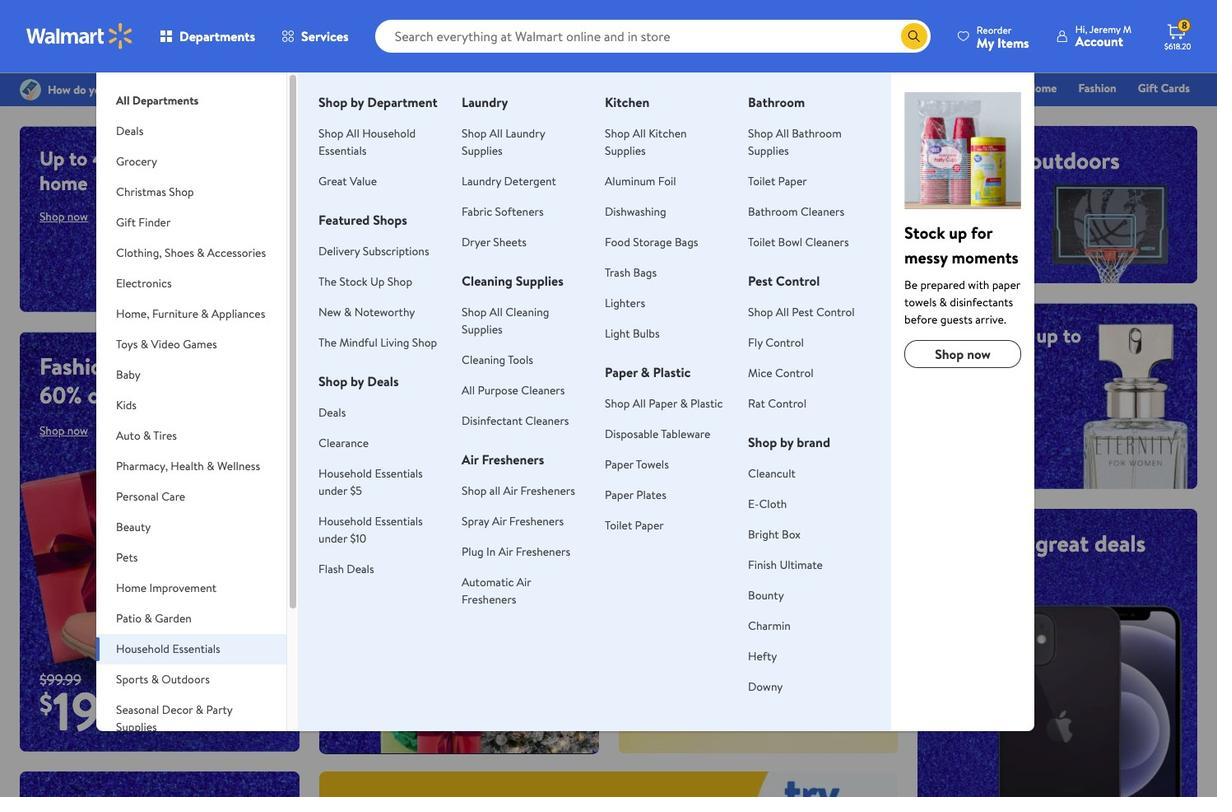 Task type: describe. For each thing, give the bounding box(es) containing it.
bathroom cleaners link
[[749, 203, 845, 220]]

under for household essentials under $10
[[319, 530, 348, 547]]

65%
[[700, 490, 741, 522]]

laundry inside shop all laundry supplies
[[506, 125, 545, 142]]

electronics for electronics dropdown button
[[116, 275, 172, 291]]

cleaning supplies
[[462, 272, 564, 290]]

deals up clearance on the left of page
[[319, 404, 346, 421]]

search icon image
[[908, 30, 921, 43]]

shop all laundry supplies
[[462, 125, 545, 159]]

patio & garden button
[[96, 604, 287, 634]]

supplies for bathroom
[[749, 142, 789, 159]]

christmas shop button
[[96, 177, 287, 207]]

shop down $10
[[339, 554, 364, 570]]

health
[[171, 458, 204, 474]]

control for pest control
[[776, 272, 820, 290]]

paper
[[993, 277, 1021, 293]]

cleaners right "bowl" at top
[[806, 234, 850, 250]]

shop now link for $99.99
[[40, 208, 88, 225]]

& inside seasonal decor & party supplies
[[196, 702, 203, 718]]

shop all paper & plastic link
[[605, 395, 723, 412]]

gift finder for gift finder "link"
[[707, 80, 762, 96]]

all for bathroom
[[776, 125, 790, 142]]

hi,
[[1076, 22, 1088, 36]]

sports & outdoors
[[116, 671, 210, 688]]

all for shop all air fresheners
[[490, 483, 501, 499]]

household essentials under $5
[[319, 465, 423, 499]]

1 vertical spatial pest
[[792, 304, 814, 320]]

fragrances up to 50% off
[[938, 321, 1082, 374]]

shop all laundry supplies link
[[462, 125, 545, 159]]

auto & tires button
[[96, 421, 287, 451]]

fresheners down shop all air fresheners link
[[510, 513, 564, 529]]

gift inside gift cards registry
[[1139, 80, 1159, 96]]

up to 50% off seasonal decor
[[339, 490, 465, 542]]

all for paper & plastic
[[633, 395, 646, 412]]

plates
[[637, 487, 667, 503]]

shop now link for $
[[40, 422, 88, 439]]

disposable
[[605, 426, 659, 442]]

shop now link down guests
[[905, 340, 1022, 368]]

toilet paper for right toilet paper 'link'
[[749, 173, 808, 189]]

outdoors
[[162, 671, 210, 688]]

electronics link
[[876, 79, 947, 97]]

christmas shop
[[116, 184, 194, 200]]

household for household essentials under $5
[[319, 465, 372, 482]]

patio
[[116, 610, 142, 627]]

finder for gift finder "link"
[[730, 80, 762, 96]]

shops
[[373, 211, 408, 229]]

& right toys
[[141, 336, 148, 352]]

foil
[[658, 173, 677, 189]]

mice
[[749, 365, 773, 381]]

50% inside up to 50% off seasonal decor
[[392, 490, 428, 518]]

0 horizontal spatial pest
[[749, 272, 773, 290]]

paper up bathroom cleaners at right top
[[779, 173, 808, 189]]

to inside fragrances up to 50% off
[[1064, 321, 1082, 349]]

air down disinfectant at the bottom left of page
[[462, 450, 479, 469]]

1 horizontal spatial toilet paper link
[[749, 173, 808, 189]]

fresheners inside automatic air fresheners
[[462, 591, 517, 608]]

up for up to 65% off
[[639, 490, 668, 522]]

off for up to 50% off seasonal decor
[[433, 490, 459, 518]]

registry link
[[994, 102, 1050, 120]]

mindful
[[340, 334, 378, 351]]

shop down subscriptions at the top of page
[[388, 273, 413, 290]]

0 vertical spatial bags
[[675, 234, 699, 250]]

delivery subscriptions
[[319, 243, 429, 259]]

all inside "all departments" link
[[116, 92, 130, 109]]

fresheners up shop all air fresheners
[[482, 450, 545, 469]]

up for stock
[[950, 221, 968, 244]]

essentials inside shop all household essentials
[[319, 142, 367, 159]]

& up shop all kitchen supplies link
[[626, 80, 633, 96]]

disinfectant cleaners
[[462, 413, 569, 429]]

cleaning tools link
[[462, 352, 534, 368]]

air right in
[[499, 543, 513, 560]]

toy shop link
[[954, 79, 1013, 97]]

the stock up shop
[[319, 273, 413, 290]]

the stock up shop link
[[319, 273, 413, 290]]

prepared
[[921, 277, 966, 293]]

grocery & essentials
[[583, 80, 685, 96]]

laundry for laundry
[[462, 93, 508, 111]]

now for $99.99
[[67, 208, 88, 225]]

& up "shop all paper & plastic" link
[[641, 363, 650, 381]]

all for pest control
[[776, 304, 790, 320]]

e-cloth link
[[749, 496, 787, 512]]

clearance link
[[319, 435, 369, 451]]

e-cloth
[[749, 496, 787, 512]]

toys & video games
[[116, 336, 217, 352]]

shop inside shop all household essentials
[[319, 125, 344, 142]]

gift finder button
[[96, 207, 287, 238]]

all for kitchen
[[633, 125, 646, 142]]

delivery
[[319, 243, 360, 259]]

great
[[319, 173, 347, 189]]

party
[[206, 702, 233, 718]]

paper down light
[[605, 363, 638, 381]]

shop up disposable on the bottom of the page
[[605, 395, 630, 412]]

clothing,
[[116, 245, 162, 261]]

fabric
[[462, 203, 493, 220]]

control for rat control
[[768, 395, 807, 412]]

deals right flash
[[347, 561, 374, 577]]

deals for top tech, great deals
[[1095, 527, 1146, 559]]

stock inside 'stock up for messy moments be prepared with paper towels & disinfectants before guests arrive.'
[[905, 221, 946, 244]]

great
[[1036, 527, 1090, 559]]

featured shops
[[319, 211, 408, 229]]

toilet paper for the bottom toilet paper 'link'
[[605, 517, 664, 534]]

by for department
[[351, 93, 364, 111]]

shop inside shop all kitchen supplies
[[605, 125, 630, 142]]

household essentials under $5 link
[[319, 465, 423, 499]]

baby button
[[96, 360, 287, 390]]

to for up to 40% off home
[[69, 144, 88, 172]]

walmart+ link
[[1134, 102, 1198, 120]]

all left purpose
[[462, 382, 475, 399]]

shop all household essentials
[[319, 125, 416, 159]]

off inside fashion gifts up to 60% off
[[88, 379, 118, 411]]

shop all air fresheners link
[[462, 483, 575, 499]]

paper up disposable tableware at the bottom of page
[[649, 395, 678, 412]]

shop up fly
[[749, 304, 774, 320]]

all for cleaning supplies
[[490, 304, 503, 320]]

seasonal
[[116, 702, 159, 718]]

& right health
[[207, 458, 215, 474]]

by for brand
[[781, 433, 794, 451]]

fashion for fashion
[[1079, 80, 1117, 96]]

paper down disposable on the bottom of the page
[[605, 456, 634, 473]]

tableware
[[661, 426, 711, 442]]

accessories
[[207, 245, 266, 261]]

aluminum
[[605, 173, 656, 189]]

now down arrive.
[[968, 345, 991, 363]]

bathroom inside shop all bathroom supplies
[[792, 125, 842, 142]]

wellness
[[217, 458, 260, 474]]

before
[[905, 311, 938, 328]]

all for shop by department
[[346, 125, 360, 142]]

household essentials image
[[905, 92, 1022, 209]]

fragrances
[[938, 321, 1032, 349]]

all for shop all
[[666, 533, 677, 550]]

under for household essentials under $5
[[319, 483, 348, 499]]

disposable tableware
[[605, 426, 711, 442]]

shop now link up "moments"
[[938, 217, 987, 233]]

seasonal decor & party supplies button
[[96, 695, 287, 743]]

now up "moments"
[[966, 217, 987, 233]]

purpose
[[478, 382, 519, 399]]

fresheners up the spray air fresheners on the bottom
[[521, 483, 575, 499]]

cleaners down all purpose cleaners
[[526, 413, 569, 429]]

toilet bowl cleaners
[[749, 234, 850, 250]]

1 vertical spatial departments
[[132, 92, 199, 109]]

& inside dropdown button
[[197, 245, 205, 261]]

gift finder for gift finder dropdown button
[[116, 214, 171, 231]]

household for household essentials
[[116, 641, 170, 657]]

& left 'outdoors'
[[151, 671, 159, 688]]

household essentials under $10 link
[[319, 513, 423, 547]]

shop up cleancult link
[[749, 433, 777, 451]]

to for up to 50% off seasonal decor
[[369, 490, 387, 518]]

laundry detergent
[[462, 173, 557, 189]]

care
[[162, 488, 185, 505]]

control down pest control
[[817, 304, 855, 320]]

essentials for household essentials
[[172, 641, 221, 657]]

flash deals link
[[319, 561, 374, 577]]

& right patio
[[145, 610, 152, 627]]

bright box link
[[749, 526, 801, 543]]

household essentials
[[116, 641, 221, 657]]

paper down plates
[[635, 517, 664, 534]]

cleaning inside shop all cleaning supplies
[[506, 304, 550, 320]]

essentials inside grocery & essentials link
[[636, 80, 685, 96]]

sports & outdoors deals
[[938, 144, 1121, 205]]

shop now for $
[[40, 422, 88, 439]]

0 vertical spatial plastic
[[653, 363, 691, 381]]

garden
[[155, 610, 192, 627]]

0 vertical spatial kitchen
[[605, 93, 650, 111]]

gifts
[[121, 350, 168, 382]]

up for fragrances
[[1037, 321, 1059, 349]]

air right spray
[[492, 513, 507, 529]]

& up tableware
[[680, 395, 688, 412]]

the mindful living shop link
[[319, 334, 437, 351]]

furniture
[[152, 305, 198, 322]]

reorder
[[977, 23, 1012, 37]]

shop left for
[[938, 217, 963, 233]]

air fresheners
[[462, 450, 545, 469]]

my
[[977, 33, 995, 51]]

dryer sheets
[[462, 234, 527, 250]]

hefty
[[749, 648, 778, 664]]

shop down home
[[40, 208, 65, 225]]

bounty
[[749, 587, 784, 604]]

messy
[[905, 246, 948, 268]]



Task type: vqa. For each thing, say whether or not it's contained in the screenshot.
the 9pm-
no



Task type: locate. For each thing, give the bounding box(es) containing it.
1 vertical spatial grocery
[[116, 153, 157, 170]]

0 vertical spatial toilet paper link
[[749, 173, 808, 189]]

1 horizontal spatial all
[[666, 533, 677, 550]]

gift for gift finder "link"
[[707, 80, 727, 96]]

toilet left "bowl" at top
[[749, 234, 776, 250]]

sports inside sports & outdoors deals
[[938, 144, 1003, 176]]

under inside household essentials under $5
[[319, 483, 348, 499]]

household inside dropdown button
[[116, 641, 170, 657]]

now down the household essentials under $10
[[367, 554, 388, 570]]

household inside household essentials under $5
[[319, 465, 372, 482]]

2 vertical spatial by
[[781, 433, 794, 451]]

0 vertical spatial by
[[351, 93, 364, 111]]

2 vertical spatial bathroom
[[749, 203, 798, 220]]

departments up deals 'dropdown button'
[[132, 92, 199, 109]]

cleaning for cleaning supplies
[[462, 272, 513, 290]]

household up the $5
[[319, 465, 372, 482]]

food storage bags link
[[605, 234, 699, 250]]

bright
[[749, 526, 780, 543]]

sports down 'registry' "link"
[[938, 144, 1003, 176]]

0 horizontal spatial stock
[[340, 273, 368, 290]]

pharmacy,
[[116, 458, 168, 474]]

0 horizontal spatial 50%
[[392, 490, 428, 518]]

to inside up to 50% off seasonal decor
[[369, 490, 387, 518]]

fresheners down automatic
[[462, 591, 517, 608]]

fresheners
[[482, 450, 545, 469], [521, 483, 575, 499], [510, 513, 564, 529], [516, 543, 571, 560], [462, 591, 517, 608]]

shop all kitchen supplies
[[605, 125, 687, 159]]

1 vertical spatial sports
[[116, 671, 148, 688]]

up inside up to 40% off home
[[40, 144, 64, 172]]

gift inside "link"
[[707, 80, 727, 96]]

1 vertical spatial cleaning
[[506, 304, 550, 320]]

50% inside fragrances up to 50% off
[[938, 346, 974, 374]]

toy shop
[[961, 80, 1006, 96]]

Walmart Site-Wide search field
[[375, 20, 931, 53]]

rat control
[[749, 395, 807, 412]]

1 vertical spatial kitchen
[[649, 125, 687, 142]]

shop up shop all household essentials link
[[319, 93, 348, 111]]

grocery for grocery & essentials
[[583, 80, 623, 96]]

shop inside "christmas shop" dropdown button
[[169, 184, 194, 200]]

reorder my items
[[977, 23, 1030, 51]]

auto
[[116, 427, 141, 444]]

deals inside sports & outdoors deals
[[938, 173, 989, 205]]

supplies for kitchen
[[605, 142, 646, 159]]

0 vertical spatial grocery
[[583, 80, 623, 96]]

shop down guests
[[936, 345, 964, 363]]

toilet paper link up bathroom cleaners at right top
[[749, 173, 808, 189]]

shop up deals "link"
[[319, 372, 348, 390]]

departments inside popup button
[[180, 27, 255, 45]]

shop inside shop all bathroom supplies
[[749, 125, 774, 142]]

deals for sports & outdoors deals
[[938, 173, 989, 205]]

1 horizontal spatial deals
[[1095, 527, 1146, 559]]

up inside up to 50% off seasonal decor
[[339, 490, 364, 518]]

0 horizontal spatial sports
[[116, 671, 148, 688]]

under left the $5
[[319, 483, 348, 499]]

bathroom for bathroom cleaners
[[749, 203, 798, 220]]

toilet paper link down the paper plates link
[[605, 517, 664, 534]]

1 the from the top
[[319, 273, 337, 290]]

control for fly control
[[766, 334, 804, 351]]

shop down plates
[[639, 533, 664, 550]]

shop now up "moments"
[[938, 217, 987, 233]]

electronics inside electronics dropdown button
[[116, 275, 172, 291]]

supplies for cleaning supplies
[[462, 321, 503, 338]]

fresheners down spray air fresheners link
[[516, 543, 571, 560]]

bulbs
[[633, 325, 660, 342]]

1 vertical spatial stock
[[340, 273, 368, 290]]

1 vertical spatial under
[[319, 530, 348, 547]]

detergent
[[504, 173, 557, 189]]

shop now for up to 65% off
[[339, 554, 388, 570]]

shop down "cleaning supplies"
[[462, 304, 487, 320]]

2 vertical spatial toilet
[[605, 517, 633, 534]]

household inside the household essentials under $10
[[319, 513, 372, 529]]

1 horizontal spatial finder
[[730, 80, 762, 96]]

home for home
[[1027, 80, 1058, 96]]

gift finder inside gift finder dropdown button
[[116, 214, 171, 231]]

1 horizontal spatial pest
[[792, 304, 814, 320]]

1 vertical spatial deals
[[1095, 527, 1146, 559]]

supplies down the sheets at left top
[[516, 272, 564, 290]]

department
[[367, 93, 438, 111]]

now for $
[[67, 422, 88, 439]]

food
[[605, 234, 631, 250]]

shop now down guests
[[936, 345, 991, 363]]

finder inside gift finder dropdown button
[[139, 214, 171, 231]]

0 vertical spatial laundry
[[462, 93, 508, 111]]

all up 40%
[[116, 92, 130, 109]]

toilet for right toilet paper 'link'
[[749, 173, 776, 189]]

all inside shop all kitchen supplies
[[633, 125, 646, 142]]

1 vertical spatial toilet
[[749, 234, 776, 250]]

shop now down $10
[[339, 554, 388, 570]]

sports for sports & outdoors
[[116, 671, 148, 688]]

Search search field
[[375, 20, 931, 53]]

flash deals
[[319, 561, 374, 577]]

1 horizontal spatial sports
[[938, 144, 1003, 176]]

shop up spray
[[462, 483, 487, 499]]

up for up to 40% off home
[[40, 144, 64, 172]]

0 horizontal spatial all
[[490, 483, 501, 499]]

cleaners
[[801, 203, 845, 220], [806, 234, 850, 250], [521, 382, 565, 399], [526, 413, 569, 429]]

lighters link
[[605, 295, 646, 311]]

0 horizontal spatial deals
[[938, 173, 989, 205]]

1 vertical spatial gift finder
[[116, 214, 171, 231]]

fabric softeners
[[462, 203, 544, 220]]

gift finder inside gift finder "link"
[[707, 80, 762, 96]]

0 vertical spatial the
[[319, 273, 337, 290]]

essentials inside the household essentials under $10
[[375, 513, 423, 529]]

paper left plates
[[605, 487, 634, 503]]

finder for gift finder dropdown button
[[139, 214, 171, 231]]

light bulbs link
[[605, 325, 660, 342]]

supplies up cleaning tools
[[462, 321, 503, 338]]

grocery inside dropdown button
[[116, 153, 157, 170]]

finder down christmas shop
[[139, 214, 171, 231]]

home, furniture & appliances button
[[96, 299, 287, 329]]

services
[[301, 27, 349, 45]]

0 vertical spatial bathroom
[[749, 93, 805, 111]]

deals down the mindful living shop link
[[367, 372, 399, 390]]

up inside 'stock up for messy moments be prepared with paper towels & disinfectants before guests arrive.'
[[950, 221, 968, 244]]

0 vertical spatial deals
[[938, 173, 989, 205]]

improvement
[[149, 580, 217, 596]]

0 horizontal spatial up
[[173, 350, 199, 382]]

electronics for electronics link
[[884, 80, 940, 96]]

pest control
[[749, 272, 820, 290]]

0 vertical spatial sports
[[938, 144, 1003, 176]]

supplies inside shop all cleaning supplies
[[462, 321, 503, 338]]

1 vertical spatial the
[[319, 334, 337, 351]]

shop all
[[639, 533, 677, 550]]

departments button
[[147, 16, 269, 56]]

household essentials button
[[96, 634, 287, 664]]

sports up seasonal
[[116, 671, 148, 688]]

1 vertical spatial home
[[116, 580, 147, 596]]

1 vertical spatial bathroom
[[792, 125, 842, 142]]

0 horizontal spatial finder
[[139, 214, 171, 231]]

the for the stock up shop
[[319, 273, 337, 290]]

was dollar $99.99, now dollar 19.99 group
[[20, 669, 127, 752]]

all down the 'air fresheners'
[[490, 483, 501, 499]]

1 horizontal spatial up
[[950, 221, 968, 244]]

finder up shop all bathroom supplies link
[[730, 80, 762, 96]]

essentials for household essentials under $10
[[375, 513, 423, 529]]

fashion inside fashion gifts up to 60% off
[[40, 350, 116, 382]]

1 vertical spatial plastic
[[691, 395, 723, 412]]

toilet for the bottom toilet paper 'link'
[[605, 517, 633, 534]]

electronics down search icon
[[884, 80, 940, 96]]

off for up to 40% off home
[[135, 144, 161, 172]]

gift finder down christmas
[[116, 214, 171, 231]]

1 vertical spatial fashion
[[40, 350, 116, 382]]

1 horizontal spatial home
[[1027, 80, 1058, 96]]

be
[[905, 277, 918, 293]]

plug
[[462, 543, 484, 560]]

control for mice control
[[776, 365, 814, 381]]

up inside fragrances up to 50% off
[[1037, 321, 1059, 349]]

electronics inside electronics link
[[884, 80, 940, 96]]

0 horizontal spatial electronics
[[116, 275, 172, 291]]

laundry for laundry detergent
[[462, 173, 502, 189]]

shop inside toy shop link
[[981, 80, 1006, 96]]

up for up to 50% off seasonal decor
[[339, 490, 364, 518]]

shop all kitchen supplies link
[[605, 125, 687, 159]]

1 horizontal spatial grocery
[[583, 80, 623, 96]]

& left party
[[196, 702, 203, 718]]

toilet bowl cleaners link
[[749, 234, 850, 250]]

bathroom up bathroom cleaners at right top
[[792, 125, 842, 142]]

1 vertical spatial toilet paper link
[[605, 517, 664, 534]]

$
[[40, 685, 53, 721]]

2 vertical spatial laundry
[[462, 173, 502, 189]]

bathroom for bathroom
[[749, 93, 805, 111]]

control right rat
[[768, 395, 807, 412]]

& right new
[[344, 304, 352, 320]]

supplies inside seasonal decor & party supplies
[[116, 719, 157, 735]]

toilet down the paper plates
[[605, 517, 633, 534]]

shop by deals
[[319, 372, 399, 390]]

grocery
[[583, 80, 623, 96], [116, 153, 157, 170]]

shop inside shop all cleaning supplies
[[462, 304, 487, 320]]

deals right the great
[[1095, 527, 1146, 559]]

essentials for household essentials under $5
[[375, 465, 423, 482]]

spray air fresheners link
[[462, 513, 564, 529]]

shop now for $99.99
[[40, 208, 88, 225]]

60%
[[40, 379, 82, 411]]

0 vertical spatial fashion
[[1079, 80, 1117, 96]]

off right 60%
[[88, 379, 118, 411]]

1 horizontal spatial fashion
[[1079, 80, 1117, 96]]

0 vertical spatial toilet paper
[[749, 173, 808, 189]]

1 horizontal spatial 50%
[[938, 346, 974, 374]]

home up registry
[[1027, 80, 1058, 96]]

0 vertical spatial electronics
[[884, 80, 940, 96]]

1 horizontal spatial gift finder
[[707, 80, 762, 96]]

now down home
[[67, 208, 88, 225]]

the up new
[[319, 273, 337, 290]]

all inside shop all bathroom supplies
[[776, 125, 790, 142]]

the mindful living shop
[[319, 334, 437, 351]]

off for up to 65% off
[[747, 490, 778, 522]]

supplies inside shop all laundry supplies
[[462, 142, 503, 159]]

gift finder up shop all bathroom supplies link
[[707, 80, 762, 96]]

shop now link
[[40, 208, 88, 225], [938, 217, 987, 233], [905, 340, 1022, 368], [40, 422, 88, 439], [339, 554, 388, 570]]

household inside shop all household essentials
[[362, 125, 416, 142]]

patio & garden
[[116, 610, 192, 627]]

fly control link
[[749, 334, 804, 351]]

all inside shop all cleaning supplies
[[490, 304, 503, 320]]

pest up shop all pest control link
[[749, 272, 773, 290]]

stock up "new & noteworthy" on the top of the page
[[340, 273, 368, 290]]

departments up "all departments" link
[[180, 27, 255, 45]]

essentials inside the household essentials dropdown button
[[172, 641, 221, 657]]

0 vertical spatial toilet
[[749, 173, 776, 189]]

fashion for fashion gifts up to 60% off
[[40, 350, 116, 382]]

1 under from the top
[[319, 483, 348, 499]]

control up shop all pest control
[[776, 272, 820, 290]]

by left brand
[[781, 433, 794, 451]]

plastic up "shop all paper & plastic" link
[[653, 363, 691, 381]]

gift cards registry
[[1001, 80, 1191, 119]]

walmart image
[[26, 23, 133, 49]]

gift left cards on the right of page
[[1139, 80, 1159, 96]]

2 horizontal spatial gift
[[1139, 80, 1159, 96]]

air up the spray air fresheners on the bottom
[[503, 483, 518, 499]]

deals inside deals 'dropdown button'
[[116, 123, 144, 139]]

cleaners up toilet bowl cleaners
[[801, 203, 845, 220]]

1 vertical spatial all
[[666, 533, 677, 550]]

shop inside shop all laundry supplies
[[462, 125, 487, 142]]

now
[[67, 208, 88, 225], [966, 217, 987, 233], [968, 345, 991, 363], [67, 422, 88, 439], [367, 554, 388, 570]]

bathroom up shop all bathroom supplies link
[[749, 93, 805, 111]]

bags
[[675, 234, 699, 250], [634, 264, 657, 281]]

& inside sports & outdoors deals
[[1009, 144, 1025, 176]]

deals up for
[[938, 173, 989, 205]]

kitchen inside shop all kitchen supplies
[[649, 125, 687, 142]]

supplies for laundry
[[462, 142, 503, 159]]

0 vertical spatial gift finder
[[707, 80, 762, 96]]

all inside shop all laundry supplies
[[490, 125, 503, 142]]

0 horizontal spatial gift finder
[[116, 214, 171, 231]]

bags right trash
[[634, 264, 657, 281]]

0 horizontal spatial gift
[[116, 214, 136, 231]]

to inside fashion gifts up to 60% off
[[204, 350, 226, 382]]

0 horizontal spatial toilet paper link
[[605, 517, 664, 534]]

bowl
[[779, 234, 803, 250]]

off inside up to 40% off home
[[135, 144, 161, 172]]

decor
[[162, 702, 193, 718]]

rat
[[749, 395, 766, 412]]

off inside up to 50% off seasonal decor
[[433, 490, 459, 518]]

household
[[362, 125, 416, 142], [319, 465, 372, 482], [319, 513, 372, 529], [116, 641, 170, 657]]

cleaning down "cleaning supplies"
[[506, 304, 550, 320]]

& left tires
[[143, 427, 151, 444]]

fabric softeners link
[[462, 203, 544, 220]]

1 horizontal spatial gift
[[707, 80, 727, 96]]

bathroom cleaners
[[749, 203, 845, 220]]

supplies inside shop all bathroom supplies
[[749, 142, 789, 159]]

2 under from the top
[[319, 530, 348, 547]]

shop now down home
[[40, 208, 88, 225]]

grocery & essentials link
[[575, 79, 693, 97]]

bathroom up "bowl" at top
[[749, 203, 798, 220]]

0 horizontal spatial toilet paper
[[605, 517, 664, 534]]

one debit link
[[1057, 102, 1128, 120]]

cleaning up purpose
[[462, 352, 506, 368]]

air inside automatic air fresheners
[[517, 574, 531, 590]]

aluminum foil link
[[605, 173, 677, 189]]

grocery for grocery
[[116, 153, 157, 170]]

home
[[1027, 80, 1058, 96], [116, 580, 147, 596]]

0 vertical spatial pest
[[749, 272, 773, 290]]

now for up to 65% off
[[367, 554, 388, 570]]

toilet paper link
[[749, 173, 808, 189], [605, 517, 664, 534]]

0 horizontal spatial bags
[[634, 264, 657, 281]]

to inside up to 40% off home
[[69, 144, 88, 172]]

shop by department
[[319, 93, 438, 111]]

mice control
[[749, 365, 814, 381]]

gift for gift finder dropdown button
[[116, 214, 136, 231]]

all inside shop all household essentials
[[346, 125, 360, 142]]

seasonal
[[339, 514, 411, 542]]

sports for sports & outdoors deals
[[938, 144, 1003, 176]]

& inside 'stock up for messy moments be prepared with paper towels & disinfectants before guests arrive.'
[[940, 294, 948, 310]]

toilet
[[749, 173, 776, 189], [749, 234, 776, 250], [605, 517, 633, 534]]

essentials inside household essentials under $5
[[375, 465, 423, 482]]

1 horizontal spatial stock
[[905, 221, 946, 244]]

kids button
[[96, 390, 287, 421]]

toys & video games button
[[96, 329, 287, 360]]

kitchen up shop all kitchen supplies link
[[605, 93, 650, 111]]

air down the plug in air fresheners link
[[517, 574, 531, 590]]

0 vertical spatial 50%
[[938, 346, 974, 374]]

& right furniture
[[201, 305, 209, 322]]

all purpose cleaners link
[[462, 382, 565, 399]]

fashion left "baby" at top
[[40, 350, 116, 382]]

shop now link for up to 65% off
[[339, 554, 388, 570]]

tires
[[153, 427, 177, 444]]

off inside fragrances up to 50% off
[[979, 346, 1005, 374]]

great value
[[319, 173, 377, 189]]

home inside "dropdown button"
[[116, 580, 147, 596]]

shop down 60%
[[40, 422, 65, 439]]

& down registry
[[1009, 144, 1025, 176]]

shop down gift finder "link"
[[749, 125, 774, 142]]

0 vertical spatial finder
[[730, 80, 762, 96]]

0 vertical spatial all
[[490, 483, 501, 499]]

1 vertical spatial laundry
[[506, 125, 545, 142]]

2 horizontal spatial up
[[1037, 321, 1059, 349]]

0 vertical spatial stock
[[905, 221, 946, 244]]

0 vertical spatial cleaning
[[462, 272, 513, 290]]

up to 65% off
[[639, 490, 778, 522]]

electronics down clothing,
[[116, 275, 172, 291]]

1 horizontal spatial toilet paper
[[749, 173, 808, 189]]

trash bags link
[[605, 264, 657, 281]]

to for up to 65% off
[[673, 490, 695, 522]]

control right mice
[[776, 365, 814, 381]]

auto & tires
[[116, 427, 177, 444]]

all for laundry
[[490, 125, 503, 142]]

shop up great at the left of page
[[319, 125, 344, 142]]

pest down pest control
[[792, 304, 814, 320]]

1 vertical spatial 50%
[[392, 490, 428, 518]]

1 vertical spatial electronics
[[116, 275, 172, 291]]

household for household essentials under $10
[[319, 513, 372, 529]]

home for home improvement
[[116, 580, 147, 596]]

0 vertical spatial under
[[319, 483, 348, 499]]

supplies inside shop all kitchen supplies
[[605, 142, 646, 159]]

0 vertical spatial departments
[[180, 27, 255, 45]]

1 vertical spatial finder
[[139, 214, 171, 231]]

sports inside dropdown button
[[116, 671, 148, 688]]

bags right storage
[[675, 234, 699, 250]]

0 horizontal spatial home
[[116, 580, 147, 596]]

off down arrive.
[[979, 346, 1005, 374]]

19
[[53, 674, 100, 747]]

0 horizontal spatial fashion
[[40, 350, 116, 382]]

cleaning for cleaning tools
[[462, 352, 506, 368]]

up inside fashion gifts up to 60% off
[[173, 350, 199, 382]]

decor
[[416, 514, 465, 542]]

2 vertical spatial cleaning
[[462, 352, 506, 368]]

1 vertical spatial bags
[[634, 264, 657, 281]]

featured
[[319, 211, 370, 229]]

cleaning
[[462, 272, 513, 290], [506, 304, 550, 320], [462, 352, 506, 368]]

gift inside dropdown button
[[116, 214, 136, 231]]

under left $10
[[319, 530, 348, 547]]

2 the from the top
[[319, 334, 337, 351]]

dryer sheets link
[[462, 234, 527, 250]]

1 horizontal spatial bags
[[675, 234, 699, 250]]

finish ultimate
[[749, 557, 823, 573]]

all purpose cleaners
[[462, 382, 565, 399]]

sports & outdoors button
[[96, 664, 287, 695]]

shop right living
[[412, 334, 437, 351]]

finder inside gift finder "link"
[[730, 80, 762, 96]]

guests
[[941, 311, 973, 328]]

by for deals
[[351, 372, 364, 390]]

gift up clothing,
[[116, 214, 136, 231]]

home improvement button
[[96, 573, 287, 604]]

1 horizontal spatial electronics
[[884, 80, 940, 96]]

all departments
[[116, 92, 199, 109]]

off up bright
[[747, 490, 778, 522]]

toilet for "toilet bowl cleaners" 'link'
[[749, 234, 776, 250]]

1 vertical spatial by
[[351, 372, 364, 390]]

household down shop by department
[[362, 125, 416, 142]]

plastic up tableware
[[691, 395, 723, 412]]

1 vertical spatial toilet paper
[[605, 517, 664, 534]]

gift cards link
[[1131, 79, 1198, 97]]

now down 60%
[[67, 422, 88, 439]]

personal care
[[116, 488, 185, 505]]

control right fly
[[766, 334, 804, 351]]

tech,
[[979, 527, 1030, 559]]

shop all paper & plastic
[[605, 395, 723, 412]]

0 vertical spatial home
[[1027, 80, 1058, 96]]

0 horizontal spatial grocery
[[116, 153, 157, 170]]

great value link
[[319, 173, 377, 189]]

finish ultimate link
[[749, 557, 823, 573]]

fashion up one debit
[[1079, 80, 1117, 96]]

cleaning down dryer sheets
[[462, 272, 513, 290]]

the for the mindful living shop
[[319, 334, 337, 351]]

cleaners down tools
[[521, 382, 565, 399]]

supplies up aluminum
[[605, 142, 646, 159]]

spray
[[462, 513, 490, 529]]

under inside the household essentials under $10
[[319, 530, 348, 547]]



